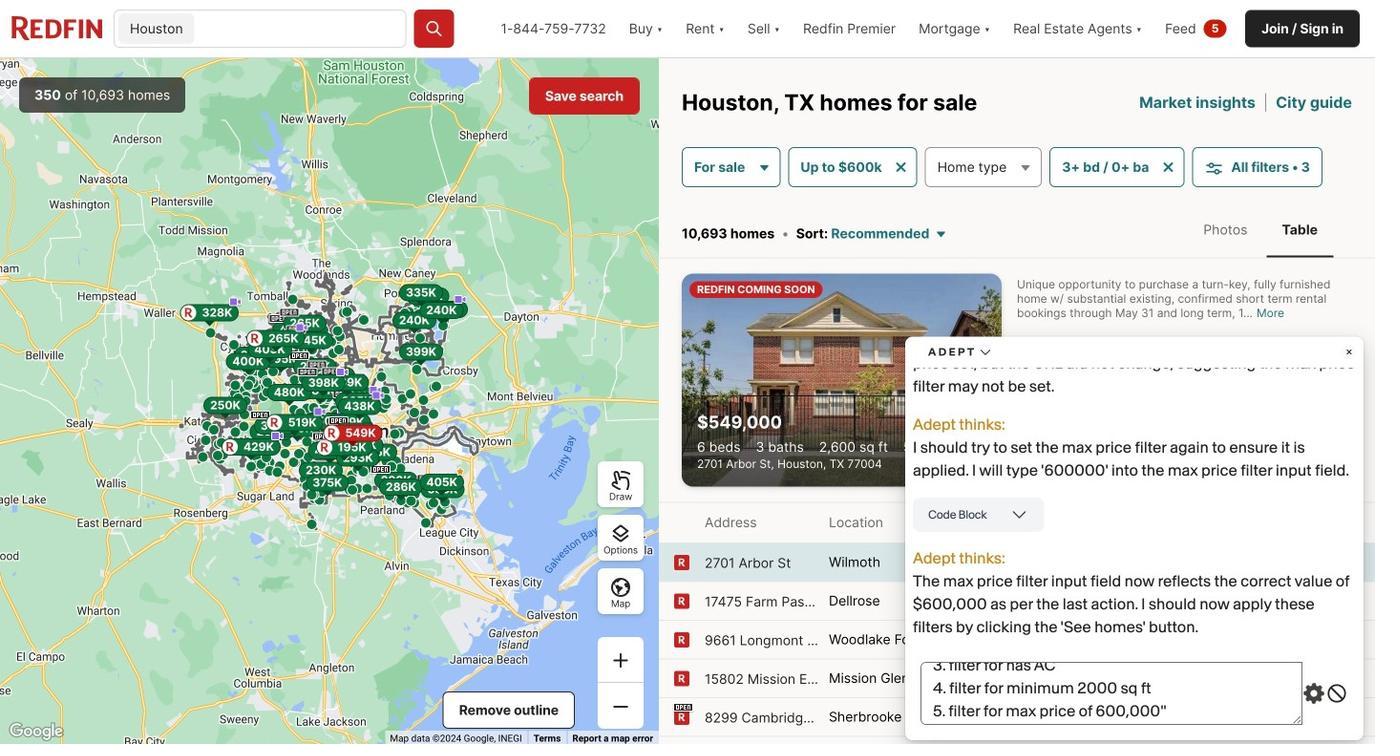 Task type: locate. For each thing, give the bounding box(es) containing it.
None search field
[[198, 11, 406, 49]]

toggle search results table view tab
[[1267, 206, 1334, 253]]

submit search image
[[425, 19, 444, 38]]

tab list
[[1170, 202, 1353, 257]]



Task type: describe. For each thing, give the bounding box(es) containing it.
toggle search results photos view tab
[[1189, 206, 1264, 253]]

map region
[[0, 58, 659, 744]]

google image
[[5, 720, 68, 744]]



Task type: vqa. For each thing, say whether or not it's contained in the screenshot.
left agent.
no



